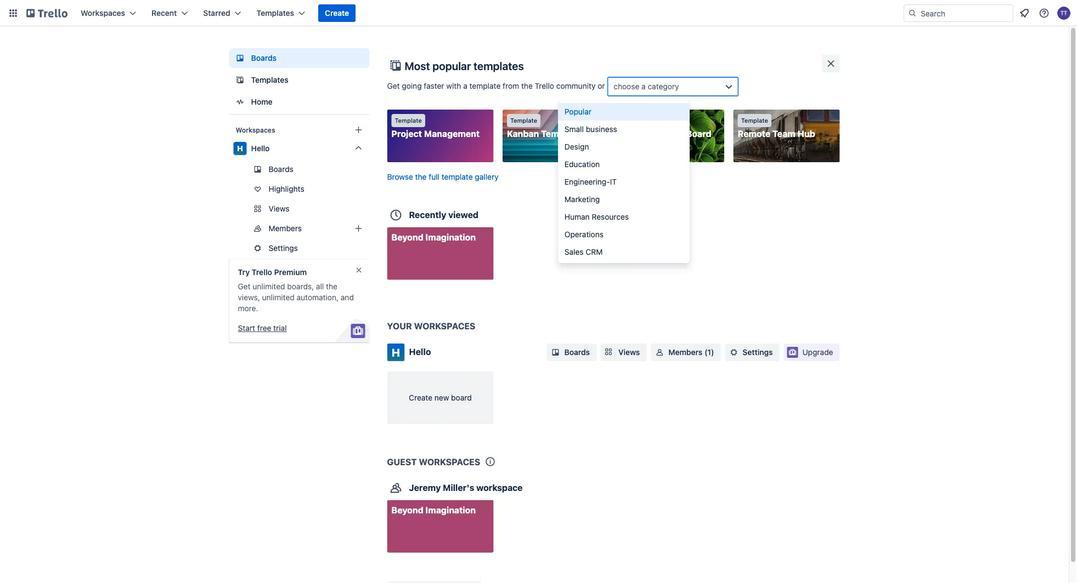 Task type: vqa. For each thing, say whether or not it's contained in the screenshot.
Project Template
yes



Task type: locate. For each thing, give the bounding box(es) containing it.
trello right try
[[252, 268, 272, 277]]

template inside "template project management"
[[395, 117, 422, 124]]

1 vertical spatial views
[[619, 348, 640, 357]]

1 horizontal spatial workspaces
[[236, 126, 275, 134]]

create button
[[318, 4, 356, 22]]

workspaces
[[414, 321, 476, 332], [419, 457, 480, 468]]

with
[[446, 81, 461, 90]]

start free trial
[[238, 324, 287, 333]]

1 vertical spatial members
[[669, 348, 703, 357]]

0 vertical spatial workspaces
[[81, 9, 125, 18]]

human
[[565, 213, 590, 222]]

get going faster with a template from the trello community or
[[387, 81, 607, 90]]

hello
[[251, 144, 270, 153], [409, 347, 431, 358]]

1 project from the left
[[392, 129, 422, 139]]

board
[[686, 129, 712, 139]]

settings right sm image
[[743, 348, 773, 357]]

unlimited
[[253, 282, 285, 291], [262, 293, 295, 302]]

or
[[598, 81, 605, 90]]

small
[[565, 125, 584, 134]]

templates button
[[250, 4, 312, 22]]

imagination
[[426, 232, 476, 243], [426, 505, 476, 516]]

boards link
[[229, 48, 370, 68], [229, 161, 370, 178], [547, 344, 597, 362]]

the inside the try trello premium get unlimited boards, all the views, unlimited automation, and more.
[[326, 282, 337, 291]]

template up remote
[[741, 117, 768, 124]]

create for create
[[325, 9, 349, 18]]

hello down your workspaces
[[409, 347, 431, 358]]

workspaces up miller's
[[419, 457, 480, 468]]

0 horizontal spatial views
[[269, 204, 290, 213]]

2 vertical spatial boards link
[[547, 344, 597, 362]]

template right full
[[442, 172, 473, 181]]

settings link down members link
[[229, 240, 370, 257]]

settings link right (1)
[[725, 344, 780, 362]]

browse the full template gallery
[[387, 172, 499, 181]]

0 vertical spatial views link
[[229, 200, 370, 218]]

highlights link
[[229, 181, 370, 198]]

h down your
[[392, 346, 400, 359]]

human resources
[[565, 213, 629, 222]]

beyond down jeremy
[[392, 505, 424, 516]]

trello inside the try trello premium get unlimited boards, all the views, unlimited automation, and more.
[[252, 268, 272, 277]]

template up kanban on the top
[[510, 117, 537, 124]]

0 vertical spatial h
[[237, 144, 243, 153]]

template down templates
[[470, 81, 501, 90]]

1 horizontal spatial the
[[415, 172, 427, 181]]

h down home image
[[237, 144, 243, 153]]

views link
[[229, 200, 370, 218], [601, 344, 647, 362]]

sm image
[[550, 347, 561, 358], [654, 347, 665, 358]]

0 horizontal spatial settings
[[269, 244, 298, 253]]

jeremy
[[409, 483, 441, 493]]

beyond
[[392, 232, 424, 243], [392, 505, 424, 516]]

0 vertical spatial create
[[325, 9, 349, 18]]

0 horizontal spatial h
[[237, 144, 243, 153]]

the left full
[[415, 172, 427, 181]]

0 vertical spatial imagination
[[426, 232, 476, 243]]

1 vertical spatial workspaces
[[236, 126, 275, 134]]

0 vertical spatial workspaces
[[414, 321, 476, 332]]

settings up premium
[[269, 244, 298, 253]]

1 vertical spatial h
[[392, 346, 400, 359]]

0 notifications image
[[1018, 7, 1031, 20]]

members left (1)
[[669, 348, 703, 357]]

a right with
[[463, 81, 467, 90]]

1 vertical spatial settings
[[743, 348, 773, 357]]

1 vertical spatial boards link
[[229, 161, 370, 178]]

template
[[395, 117, 422, 124], [510, 117, 537, 124], [626, 117, 653, 124], [741, 117, 768, 124], [541, 129, 581, 139]]

1 horizontal spatial settings link
[[725, 344, 780, 362]]

all
[[316, 282, 324, 291]]

0 vertical spatial beyond imagination link
[[387, 227, 494, 280]]

unlimited down the boards,
[[262, 293, 295, 302]]

beyond imagination link down recently viewed on the left
[[387, 227, 494, 280]]

try
[[238, 268, 250, 277]]

2 imagination from the top
[[426, 505, 476, 516]]

1 horizontal spatial settings
[[743, 348, 773, 357]]

the
[[521, 81, 533, 90], [415, 172, 427, 181], [326, 282, 337, 291]]

automation,
[[297, 293, 339, 302]]

faster
[[424, 81, 444, 90]]

1 horizontal spatial project
[[654, 129, 684, 139]]

project left board
[[654, 129, 684, 139]]

0 horizontal spatial create
[[325, 9, 349, 18]]

2 beyond from the top
[[392, 505, 424, 516]]

small business
[[565, 125, 617, 134]]

get up views, on the left bottom
[[238, 282, 251, 291]]

members
[[269, 224, 302, 233], [669, 348, 703, 357]]

recent
[[151, 9, 177, 18]]

2 horizontal spatial the
[[521, 81, 533, 90]]

1 beyond imagination from the top
[[392, 232, 476, 243]]

trello
[[535, 81, 554, 90], [252, 268, 272, 277]]

simple
[[622, 129, 652, 139]]

jeremy miller's workspace
[[409, 483, 523, 493]]

trello left community
[[535, 81, 554, 90]]

project inside the template simple project board
[[654, 129, 684, 139]]

1 vertical spatial imagination
[[426, 505, 476, 516]]

primary element
[[0, 0, 1077, 26]]

2 beyond imagination link from the top
[[387, 501, 494, 553]]

1 vertical spatial boards
[[269, 165, 294, 174]]

business
[[586, 125, 617, 134]]

a
[[463, 81, 467, 90], [642, 82, 646, 91]]

views for the rightmost views link
[[619, 348, 640, 357]]

beyond imagination down recently
[[392, 232, 476, 243]]

back to home image
[[26, 4, 68, 22]]

beyond imagination down jeremy
[[392, 505, 476, 516]]

miller's
[[443, 483, 474, 493]]

kanban
[[507, 129, 539, 139]]

1 vertical spatial beyond imagination link
[[387, 501, 494, 553]]

start
[[238, 324, 255, 333]]

gallery
[[475, 172, 499, 181]]

template remote team hub
[[738, 117, 815, 139]]

beyond imagination for jeremy
[[392, 505, 476, 516]]

workspaces button
[[74, 4, 143, 22]]

1 beyond imagination link from the top
[[387, 227, 494, 280]]

terry turtle (terryturtle) image
[[1058, 7, 1071, 20]]

unlimited up views, on the left bottom
[[253, 282, 285, 291]]

board
[[451, 394, 472, 403]]

the right from
[[521, 81, 533, 90]]

board image
[[234, 52, 247, 65]]

0 horizontal spatial settings link
[[229, 240, 370, 257]]

project
[[392, 129, 422, 139], [654, 129, 684, 139]]

templates
[[474, 59, 524, 72]]

1 beyond from the top
[[392, 232, 424, 243]]

0 horizontal spatial get
[[238, 282, 251, 291]]

0 vertical spatial members
[[269, 224, 302, 233]]

1 imagination from the top
[[426, 232, 476, 243]]

templates right starred popup button
[[257, 9, 294, 18]]

0 vertical spatial boards link
[[229, 48, 370, 68]]

create inside button
[[325, 9, 349, 18]]

free
[[257, 324, 271, 333]]

templates
[[257, 9, 294, 18], [251, 75, 289, 85]]

1 vertical spatial beyond imagination
[[392, 505, 476, 516]]

2 project from the left
[[654, 129, 684, 139]]

1 horizontal spatial sm image
[[654, 347, 665, 358]]

1 vertical spatial the
[[415, 172, 427, 181]]

boards link for highlights
[[229, 161, 370, 178]]

starred button
[[197, 4, 248, 22]]

0 horizontal spatial workspaces
[[81, 9, 125, 18]]

0 vertical spatial templates
[[257, 9, 294, 18]]

0 vertical spatial beyond
[[392, 232, 424, 243]]

choose
[[614, 82, 640, 91]]

1 horizontal spatial hello
[[409, 347, 431, 358]]

the right all
[[326, 282, 337, 291]]

templates inside popup button
[[257, 9, 294, 18]]

beyond for jeremy miller's workspace
[[392, 505, 424, 516]]

0 horizontal spatial members
[[269, 224, 302, 233]]

1 vertical spatial get
[[238, 282, 251, 291]]

template for kanban
[[510, 117, 537, 124]]

beyond imagination link
[[387, 227, 494, 280], [387, 501, 494, 553]]

project up browse
[[392, 129, 422, 139]]

1 horizontal spatial views
[[619, 348, 640, 357]]

settings link
[[229, 240, 370, 257], [725, 344, 780, 362]]

engineering-it
[[565, 178, 617, 187]]

0 vertical spatial settings link
[[229, 240, 370, 257]]

0 vertical spatial boards
[[251, 54, 277, 63]]

home link
[[229, 92, 370, 112]]

2 beyond imagination from the top
[[392, 505, 476, 516]]

0 horizontal spatial trello
[[252, 268, 272, 277]]

1 horizontal spatial members
[[669, 348, 703, 357]]

workspaces
[[81, 9, 125, 18], [236, 126, 275, 134]]

template for project
[[395, 117, 422, 124]]

0 vertical spatial the
[[521, 81, 533, 90]]

beyond for recently viewed
[[392, 232, 424, 243]]

template
[[470, 81, 501, 90], [442, 172, 473, 181]]

0 horizontal spatial the
[[326, 282, 337, 291]]

guest
[[387, 457, 417, 468]]

beyond down recently
[[392, 232, 424, 243]]

templates up home
[[251, 75, 289, 85]]

template inside the template simple project board
[[626, 117, 653, 124]]

template project management
[[392, 117, 480, 139]]

most
[[405, 59, 430, 72]]

it
[[610, 178, 617, 187]]

a right choose
[[642, 82, 646, 91]]

workspaces for guest workspaces
[[419, 457, 480, 468]]

1 vertical spatial workspaces
[[419, 457, 480, 468]]

workspaces right your
[[414, 321, 476, 332]]

create
[[325, 9, 349, 18], [409, 394, 432, 403]]

1 horizontal spatial h
[[392, 346, 400, 359]]

0 horizontal spatial sm image
[[550, 347, 561, 358]]

template up simple
[[626, 117, 653, 124]]

1 sm image from the left
[[550, 347, 561, 358]]

views,
[[238, 293, 260, 302]]

0 vertical spatial views
[[269, 204, 290, 213]]

template up design
[[541, 129, 581, 139]]

2 vertical spatial boards
[[564, 348, 590, 357]]

hello down home
[[251, 144, 270, 153]]

boards for views
[[564, 348, 590, 357]]

beyond imagination link for jeremy
[[387, 501, 494, 553]]

template inside template remote team hub
[[741, 117, 768, 124]]

0 horizontal spatial project
[[392, 129, 422, 139]]

1 vertical spatial trello
[[252, 268, 272, 277]]

members for members
[[269, 224, 302, 233]]

imagination down miller's
[[426, 505, 476, 516]]

1 horizontal spatial create
[[409, 394, 432, 403]]

choose a category
[[614, 82, 679, 91]]

sales
[[565, 248, 584, 257]]

beyond imagination
[[392, 232, 476, 243], [392, 505, 476, 516]]

1 vertical spatial create
[[409, 394, 432, 403]]

1 horizontal spatial trello
[[535, 81, 554, 90]]

views
[[269, 204, 290, 213], [619, 348, 640, 357]]

template down going
[[395, 117, 422, 124]]

get left going
[[387, 81, 400, 90]]

1 vertical spatial beyond
[[392, 505, 424, 516]]

home image
[[234, 95, 247, 109]]

imagination for viewed
[[426, 232, 476, 243]]

members down highlights
[[269, 224, 302, 233]]

0 vertical spatial beyond imagination
[[392, 232, 476, 243]]

sm image
[[728, 347, 739, 358]]

2 vertical spatial the
[[326, 282, 337, 291]]

get inside the try trello premium get unlimited boards, all the views, unlimited automation, and more.
[[238, 282, 251, 291]]

0 vertical spatial hello
[[251, 144, 270, 153]]

imagination down recently viewed on the left
[[426, 232, 476, 243]]

Search field
[[917, 5, 1013, 21]]

template for remote
[[741, 117, 768, 124]]

1 vertical spatial views link
[[601, 344, 647, 362]]

1 vertical spatial hello
[[409, 347, 431, 358]]

beyond imagination link down jeremy
[[387, 501, 494, 553]]

views for views link to the left
[[269, 204, 290, 213]]

beyond imagination for recently
[[392, 232, 476, 243]]

0 vertical spatial get
[[387, 81, 400, 90]]



Task type: describe. For each thing, give the bounding box(es) containing it.
members (1)
[[669, 348, 714, 357]]

recently viewed
[[409, 210, 479, 220]]

boards,
[[287, 282, 314, 291]]

engineering-
[[565, 178, 610, 187]]

upgrade button
[[784, 344, 840, 362]]

upgrade
[[803, 348, 833, 357]]

create a workspace image
[[352, 123, 365, 137]]

imagination for miller's
[[426, 505, 476, 516]]

home
[[251, 97, 273, 106]]

category
[[648, 82, 679, 91]]

workspace
[[476, 483, 523, 493]]

0 horizontal spatial hello
[[251, 144, 270, 153]]

starred
[[203, 9, 230, 18]]

and
[[341, 293, 354, 302]]

beyond imagination link for recently
[[387, 227, 494, 280]]

start free trial button
[[238, 323, 287, 334]]

the for get going faster with a template from the trello community or
[[521, 81, 533, 90]]

popular
[[565, 107, 592, 116]]

team
[[773, 129, 796, 139]]

browse
[[387, 172, 413, 181]]

1 vertical spatial templates
[[251, 75, 289, 85]]

forward image
[[367, 222, 381, 235]]

add image
[[352, 222, 365, 235]]

0 horizontal spatial views link
[[229, 200, 370, 218]]

template for simple
[[626, 117, 653, 124]]

1 vertical spatial unlimited
[[262, 293, 295, 302]]

template board image
[[234, 74, 247, 87]]

recently
[[409, 210, 446, 220]]

1 vertical spatial settings link
[[725, 344, 780, 362]]

try trello premium get unlimited boards, all the views, unlimited automation, and more.
[[238, 268, 354, 313]]

(1)
[[705, 348, 714, 357]]

trial
[[273, 324, 287, 333]]

operations
[[565, 230, 604, 239]]

0 horizontal spatial a
[[463, 81, 467, 90]]

guest workspaces
[[387, 457, 480, 468]]

sales crm
[[565, 248, 603, 257]]

template simple project board
[[622, 117, 712, 139]]

search image
[[908, 9, 917, 18]]

members link
[[229, 220, 381, 238]]

0 vertical spatial trello
[[535, 81, 554, 90]]

open information menu image
[[1039, 8, 1050, 19]]

0 vertical spatial settings
[[269, 244, 298, 253]]

new
[[435, 394, 449, 403]]

workspaces inside popup button
[[81, 9, 125, 18]]

remote
[[738, 129, 771, 139]]

workspaces for your workspaces
[[414, 321, 476, 332]]

community
[[556, 81, 596, 90]]

popular
[[433, 59, 471, 72]]

management
[[424, 129, 480, 139]]

highlights
[[269, 185, 304, 194]]

2 sm image from the left
[[654, 347, 665, 358]]

more.
[[238, 304, 258, 313]]

most popular templates
[[405, 59, 524, 72]]

browse the full template gallery link
[[387, 172, 499, 181]]

create new board
[[409, 394, 472, 403]]

1 horizontal spatial get
[[387, 81, 400, 90]]

members for members (1)
[[669, 348, 703, 357]]

education
[[565, 160, 600, 169]]

crm
[[586, 248, 603, 257]]

marketing
[[565, 195, 600, 204]]

premium
[[274, 268, 307, 277]]

1 horizontal spatial a
[[642, 82, 646, 91]]

viewed
[[448, 210, 479, 220]]

resources
[[592, 213, 629, 222]]

hub
[[798, 129, 815, 139]]

create for create new board
[[409, 394, 432, 403]]

0 vertical spatial template
[[470, 81, 501, 90]]

your workspaces
[[387, 321, 476, 332]]

template kanban template
[[507, 117, 581, 139]]

templates link
[[229, 70, 370, 90]]

full
[[429, 172, 440, 181]]

1 horizontal spatial views link
[[601, 344, 647, 362]]

boards link for views
[[547, 344, 597, 362]]

going
[[402, 81, 422, 90]]

boards for highlights
[[269, 165, 294, 174]]

recent button
[[145, 4, 194, 22]]

1 vertical spatial template
[[442, 172, 473, 181]]

design
[[565, 142, 589, 151]]

project inside "template project management"
[[392, 129, 422, 139]]

your
[[387, 321, 412, 332]]

from
[[503, 81, 519, 90]]

0 vertical spatial unlimited
[[253, 282, 285, 291]]

the for try trello premium get unlimited boards, all the views, unlimited automation, and more.
[[326, 282, 337, 291]]



